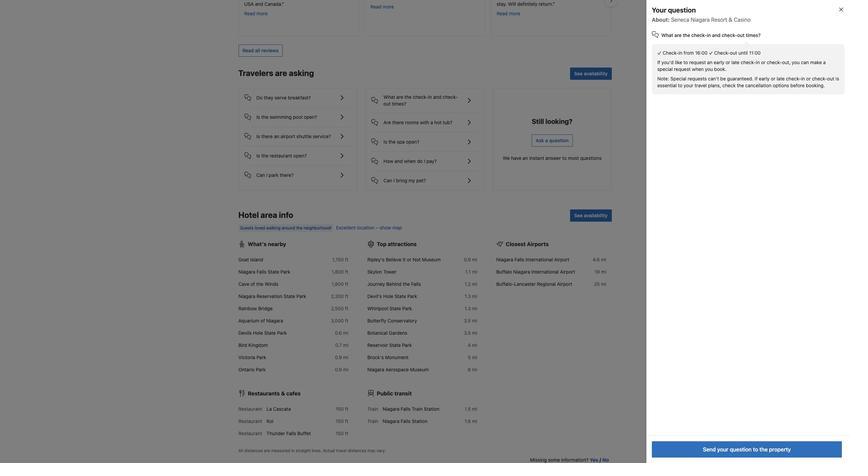 Task type: describe. For each thing, give the bounding box(es) containing it.
ft for niagara falls state park
[[345, 269, 349, 275]]

thunder falls buffet
[[267, 431, 311, 436]]

check- up booking.
[[813, 76, 828, 82]]

1.2 mi
[[465, 281, 478, 287]]

tub?
[[443, 120, 453, 125]]

state for 1.3 mi
[[395, 293, 406, 299]]

measured
[[271, 448, 290, 453]]

is for is the swimming pool open?
[[257, 114, 260, 120]]

behind
[[387, 281, 402, 287]]

1,800 for cave of the winds
[[332, 281, 344, 287]]

do
[[257, 95, 263, 100]]

falls for station
[[401, 418, 411, 424]]

niagara aerospace museum
[[368, 367, 429, 373]]

missing
[[531, 457, 547, 463]]

ft for niagara reservation state park
[[345, 293, 349, 299]]

25 mi
[[595, 281, 607, 287]]

are for what are the check-in and check-out times?
[[675, 32, 682, 38]]

0.9 mi for ripley's believe it or not museum
[[464, 257, 478, 263]]

cave of the winds
[[239, 281, 279, 287]]

cancellation
[[746, 83, 772, 88]]

winds
[[265, 281, 279, 287]]

from
[[684, 50, 695, 56]]

check- up before
[[787, 76, 802, 82]]

1 horizontal spatial read more button
[[371, 3, 394, 10]]

ft for aquarium of niagara
[[345, 318, 349, 324]]

6 mi
[[468, 367, 478, 373]]

what are the check-in and check- out times? button
[[372, 88, 479, 107]]

mi for niagara falls international airport
[[602, 257, 607, 263]]

mi for buffalo niagara international airport
[[602, 269, 607, 275]]

airport
[[281, 133, 295, 139]]

mi for ripley's believe it or not museum
[[473, 257, 478, 263]]

skylon tower
[[368, 269, 397, 275]]

2,550
[[331, 306, 344, 311]]

0.9 for ripley's believe it or not museum
[[464, 257, 471, 263]]

to inside note: special requests can't be guaranteed. if early or late check-in or check-out is essential to your travel plans, check the cancellation options before booking.
[[679, 83, 683, 88]]

3.5 for gardens
[[464, 330, 471, 336]]

mi for reservoir state park
[[473, 342, 478, 348]]

hole for devil's
[[384, 293, 394, 299]]

travelers are asking
[[239, 68, 314, 78]]

more for read more button to the left
[[257, 10, 268, 16]]

0.9 mi for victoria park
[[335, 355, 349, 360]]

availability for travelers are asking
[[584, 71, 608, 76]]

in left straight
[[292, 448, 295, 453]]

there for are
[[393, 120, 404, 125]]

park up conservatory
[[403, 306, 412, 311]]

2 distances from the left
[[348, 448, 367, 453]]

read more for read more button to the left
[[244, 10, 268, 16]]

6
[[468, 367, 471, 373]]

read more for the right read more button
[[497, 10, 521, 16]]

is for is the restaurant open?
[[257, 153, 260, 159]]

property
[[770, 447, 792, 453]]

or up booking.
[[807, 76, 812, 82]]

see for asking
[[575, 71, 583, 76]]

read all reviews button
[[239, 44, 283, 57]]

it
[[403, 257, 406, 263]]

in inside what are the check-in and check- out times?
[[428, 94, 432, 100]]

an for we have an instant answer to most questions
[[523, 155, 528, 161]]

before
[[791, 83, 805, 88]]

make
[[811, 59, 823, 65]]

buffalo
[[497, 269, 512, 275]]

there for is
[[262, 133, 273, 139]]

park right ontario
[[256, 367, 266, 373]]

answer
[[546, 155, 562, 161]]

and for what are the check-in and check- out times?
[[434, 94, 442, 100]]

is the restaurant open?
[[257, 153, 307, 159]]

the left the restaurant
[[262, 153, 269, 159]]

rooms
[[405, 120, 419, 125]]

buffalo-
[[497, 281, 515, 287]]

1.6
[[465, 418, 471, 424]]

is the swimming pool open? button
[[244, 108, 352, 121]]

if you'd like to request an early or late check-in or check-out, you can make a special request when you book.
[[658, 59, 828, 72]]

question for ask a question
[[550, 138, 569, 143]]

park down the kingdom
[[257, 355, 266, 360]]

devils hole state park
[[239, 330, 287, 336]]

international for falls
[[526, 257, 553, 263]]

check- up options
[[768, 59, 783, 65]]

the inside "button"
[[262, 114, 269, 120]]

mi for brock's monument
[[473, 355, 478, 360]]

1.1 mi
[[466, 269, 478, 275]]

airport for buffalo niagara international airport
[[561, 269, 576, 275]]

niagara falls station
[[383, 418, 428, 424]]

1.5 mi
[[465, 406, 478, 412]]

0 horizontal spatial read more button
[[244, 10, 268, 17]]

falls for international
[[515, 257, 525, 263]]

4.6
[[593, 257, 600, 263]]

la cascata
[[267, 406, 291, 412]]

i for is there an airport shuttle service?
[[267, 172, 268, 178]]

do they serve breakfast? button
[[244, 88, 352, 102]]

niagara falls state park
[[239, 269, 291, 275]]

state for 1,800 ft
[[268, 269, 279, 275]]

1 vertical spatial &
[[281, 391, 285, 397]]

to left most
[[563, 155, 567, 161]]

open? for is the spa open?
[[406, 139, 420, 145]]

1 vertical spatial station
[[412, 418, 428, 424]]

do
[[417, 158, 423, 164]]

1.3 for devil's hole state park
[[465, 293, 471, 299]]

your question about: seneca niagara resort & casino
[[653, 6, 751, 23]]

the left spa on the left top
[[389, 139, 396, 145]]

falls for train
[[401, 406, 411, 412]]

how and when do i pay?
[[384, 158, 437, 164]]

late inside note: special requests can't be guaranteed. if early or late check-in or check-out is essential to your travel plans, check the cancellation options before booking.
[[777, 76, 785, 82]]

we have an instant answer to most questions
[[503, 155, 602, 161]]

can i bring my pet?
[[384, 178, 426, 183]]

more for the right read more button
[[509, 10, 521, 16]]

2 150 ft from the top
[[336, 418, 349, 424]]

goat
[[239, 257, 249, 263]]

16:00
[[696, 50, 708, 56]]

out,
[[783, 59, 791, 65]]

park right reservation
[[297, 293, 307, 299]]

butterfly conservatory
[[368, 318, 417, 324]]

out for what are the check-in and check-out times?
[[738, 32, 745, 38]]

island
[[250, 257, 263, 263]]

your inside note: special requests can't be guaranteed. if early or late check-in or check-out is essential to your travel plans, check the cancellation options before booking.
[[684, 83, 694, 88]]

how and when do i pay? button
[[372, 152, 479, 165]]

the right behind
[[403, 281, 410, 287]]

tower
[[384, 269, 397, 275]]

falls for buffet
[[287, 431, 296, 436]]

guaranteed.
[[728, 76, 754, 82]]

park down aquarium of niagara at the bottom of page
[[277, 330, 287, 336]]

asking
[[289, 68, 314, 78]]

journey
[[368, 281, 385, 287]]

train up niagara falls station
[[412, 406, 423, 412]]

2 150 from the top
[[336, 418, 344, 424]]

ft for cave of the winds
[[345, 281, 349, 287]]

early inside if you'd like to request an early or late check-in or check-out, you can make a special request when you book.
[[714, 59, 725, 65]]

may
[[368, 448, 376, 453]]

requests
[[688, 76, 707, 82]]

the left winds
[[257, 281, 264, 287]]

are for what are the check-in and check- out times?
[[397, 94, 404, 100]]

booking.
[[807, 83, 826, 88]]

✓ check-in from 16:00 ✓ check-out until 11:00
[[658, 50, 761, 56]]

1 vertical spatial museum
[[410, 367, 429, 373]]

times? for what are the check-in and check-out times?
[[747, 32, 761, 38]]

an inside if you'd like to request an early or late check-in or check-out, you can make a special request when you book.
[[708, 59, 713, 65]]

or up options
[[772, 76, 776, 82]]

niagara for niagara aerospace museum
[[368, 367, 385, 373]]

25
[[595, 281, 600, 287]]

a inside button
[[431, 120, 433, 125]]

11:00
[[750, 50, 761, 56]]

check- up are there rooms with a hot tub? button
[[413, 94, 428, 100]]

question inside your question about: seneca niagara resort & casino
[[669, 6, 697, 14]]

read for the middle read more button
[[371, 4, 382, 9]]

reservoir state park
[[368, 342, 412, 348]]

they
[[264, 95, 274, 100]]

or up the book.
[[726, 59, 731, 65]]

swimming
[[270, 114, 292, 120]]

your
[[653, 6, 667, 14]]

mi for butterfly conservatory
[[473, 318, 478, 324]]

is there an airport shuttle service?
[[257, 133, 331, 139]]

send your question to the property
[[704, 447, 792, 453]]

0.9 mi for ontario park
[[335, 367, 349, 373]]

1,800 for niagara falls state park
[[332, 269, 344, 275]]

top attractions
[[377, 241, 417, 247]]

kingdom
[[249, 342, 268, 348]]

are there rooms with a hot tub? button
[[372, 113, 479, 127]]

restaurant for la
[[239, 406, 262, 412]]

niagara for niagara falls international airport
[[497, 257, 514, 263]]

casino
[[735, 17, 751, 23]]

thunder
[[267, 431, 285, 436]]

book.
[[715, 66, 727, 72]]

the left 'property'
[[760, 447, 768, 453]]

can for can i park there?
[[257, 172, 265, 178]]

mi for skylon tower
[[473, 269, 478, 275]]

niagara inside your question about: seneca niagara resort & casino
[[691, 17, 710, 23]]

botanical
[[368, 330, 388, 336]]

question for send your question to the property
[[730, 447, 752, 453]]

check- down until
[[742, 59, 757, 65]]

of for the
[[251, 281, 255, 287]]

niagara for niagara falls state park
[[239, 269, 256, 275]]

whirlpool state park
[[368, 306, 412, 311]]

bridge
[[259, 306, 273, 311]]

note: special requests can't be guaranteed. if early or late check-in or check-out is essential to your travel plans, check the cancellation options before booking.
[[658, 76, 841, 88]]

state up monument
[[390, 342, 401, 348]]

mi for buffalo-lancaster regional airport
[[602, 281, 607, 287]]

my
[[409, 178, 415, 183]]

late inside if you'd like to request an early or late check-in or check-out, you can make a special request when you book.
[[732, 59, 740, 65]]

can
[[802, 59, 810, 65]]

hot
[[435, 120, 442, 125]]

0 horizontal spatial travel
[[336, 448, 347, 453]]

pet?
[[417, 178, 426, 183]]

check- up tub?
[[443, 94, 458, 100]]

falls right behind
[[412, 281, 421, 287]]

we
[[503, 155, 510, 161]]

or right it
[[407, 257, 412, 263]]

bird
[[239, 342, 247, 348]]

5 mi
[[468, 355, 478, 360]]

state down "devil's hole state park"
[[390, 306, 401, 311]]

what for what are the check-in and check- out times?
[[384, 94, 395, 100]]

in up ✓ check-in from 16:00 ✓ check-out until 11:00
[[708, 32, 712, 38]]

are for travelers are asking
[[275, 68, 287, 78]]

until
[[739, 50, 749, 56]]

8 ft from the top
[[345, 418, 349, 424]]

the down "seneca"
[[683, 32, 691, 38]]

a inside 'button'
[[546, 138, 548, 143]]

actual
[[323, 448, 335, 453]]

what's
[[248, 241, 267, 247]]

0 vertical spatial station
[[424, 406, 440, 412]]

the inside what are the check-in and check- out times?
[[405, 94, 412, 100]]

options
[[774, 83, 790, 88]]



Task type: vqa. For each thing, say whether or not it's contained in the screenshot.
by to the left
no



Task type: locate. For each thing, give the bounding box(es) containing it.
2 " from the left
[[553, 1, 555, 7]]

i inside the can i park there? button
[[267, 172, 268, 178]]

are inside your question dialog
[[675, 32, 682, 38]]

1 vertical spatial 1,800 ft
[[332, 281, 349, 287]]

cafes
[[287, 391, 301, 397]]

1 horizontal spatial ✓
[[709, 50, 714, 56]]

the left the swimming
[[262, 114, 269, 120]]

read inside button
[[243, 47, 254, 53]]

1,800
[[332, 269, 344, 275], [332, 281, 344, 287]]

what inside your question dialog
[[662, 32, 674, 38]]

" for the right read more button
[[553, 1, 555, 7]]

1 1.3 from the top
[[465, 293, 471, 299]]

2 vertical spatial question
[[730, 447, 752, 453]]

are down "seneca"
[[675, 32, 682, 38]]

✓
[[658, 50, 662, 56], [709, 50, 714, 56]]

an down ✓ check-in from 16:00 ✓ check-out until 11:00
[[708, 59, 713, 65]]

0 vertical spatial museum
[[422, 257, 441, 263]]

your right the send
[[718, 447, 729, 453]]

regional
[[537, 281, 556, 287]]

0 horizontal spatial distances
[[245, 448, 263, 453]]

1 horizontal spatial more
[[383, 4, 394, 9]]

mi for botanical gardens
[[473, 330, 478, 336]]

4
[[468, 342, 471, 348]]

1 horizontal spatial hole
[[384, 293, 394, 299]]

about:
[[653, 17, 670, 23]]

victoria park
[[239, 355, 266, 360]]

1,800 down 1,750
[[332, 269, 344, 275]]

can left the park
[[257, 172, 265, 178]]

if inside note: special requests can't be guaranteed. if early or late check-in or check-out is essential to your travel plans, check the cancellation options before booking.
[[755, 76, 758, 82]]

travel inside note: special requests can't be guaranteed. if early or late check-in or check-out is essential to your travel plans, check the cancellation options before booking.
[[695, 83, 707, 88]]

is the spa open? button
[[372, 132, 479, 146]]

1,800 ft
[[332, 269, 349, 275], [332, 281, 349, 287]]

0 vertical spatial when
[[693, 66, 704, 72]]

still
[[532, 117, 545, 125]]

is left airport
[[257, 133, 260, 139]]

times? inside your question dialog
[[747, 32, 761, 38]]

state right reservation
[[284, 293, 295, 299]]

of for niagara
[[261, 318, 265, 324]]

1.2
[[465, 281, 471, 287]]

1 vertical spatial travel
[[336, 448, 347, 453]]

falls left buffet
[[287, 431, 296, 436]]

open? inside "button"
[[304, 114, 317, 120]]

and up the hot
[[434, 94, 442, 100]]

4.6 mi
[[593, 257, 607, 263]]

5 ft from the top
[[345, 306, 349, 311]]

out for what are the check-in and check- out times?
[[384, 101, 391, 107]]

in inside note: special requests can't be guaranteed. if early or late check-in or check-out is essential to your travel plans, check the cancellation options before booking.
[[802, 76, 806, 82]]

restaurant left koi
[[239, 418, 262, 424]]

1,800 ft for cave of the winds
[[332, 281, 349, 287]]

is left the restaurant
[[257, 153, 260, 159]]

1 horizontal spatial and
[[434, 94, 442, 100]]

hole for devils
[[253, 330, 263, 336]]

mi for bird kingdom
[[343, 342, 349, 348]]

0 horizontal spatial what
[[384, 94, 395, 100]]

1 vertical spatial 1.3 mi
[[465, 306, 478, 311]]

1.5
[[465, 406, 471, 412]]

international up buffalo niagara international airport
[[526, 257, 553, 263]]

station down the niagara falls train station at the bottom of the page
[[412, 418, 428, 424]]

1 horizontal spatial can
[[384, 178, 393, 183]]

airport for buffalo-lancaster regional airport
[[558, 281, 573, 287]]

0 vertical spatial 0.9 mi
[[464, 257, 478, 263]]

train for niagara falls train station
[[368, 406, 378, 412]]

1 see availability from the top
[[575, 71, 608, 76]]

and inside your question dialog
[[713, 32, 721, 38]]

1 ✓ from the left
[[658, 50, 662, 56]]

park down gardens
[[402, 342, 412, 348]]

and for what are the check-in and check-out times?
[[713, 32, 721, 38]]

an inside button
[[274, 133, 280, 139]]

out left 'is'
[[828, 76, 835, 82]]

2 ✓ from the left
[[709, 50, 714, 56]]

times? up 11:00
[[747, 32, 761, 38]]

of right cave
[[251, 281, 255, 287]]

you'd
[[662, 59, 674, 65]]

2 horizontal spatial read more button
[[497, 10, 521, 17]]

niagara up rainbow
[[239, 293, 256, 299]]

your inside button
[[718, 447, 729, 453]]

mi for victoria park
[[343, 355, 349, 360]]

niagara falls train station
[[383, 406, 440, 412]]

mi for journey behind the falls
[[473, 281, 478, 287]]

0 vertical spatial &
[[729, 17, 733, 23]]

public
[[377, 391, 394, 397]]

train for niagara falls station
[[368, 418, 378, 424]]

0 vertical spatial request
[[690, 59, 707, 65]]

2 1,800 ft from the top
[[332, 281, 349, 287]]

7 ft from the top
[[345, 406, 349, 412]]

out inside note: special requests can't be guaranteed. if early or late check-in or check-out is essential to your travel plans, check the cancellation options before booking.
[[828, 76, 835, 82]]

mi for niagara aerospace museum
[[473, 367, 478, 373]]

airport up buffalo niagara international airport
[[555, 257, 570, 263]]

what up are
[[384, 94, 395, 100]]

do they serve breakfast?
[[257, 95, 311, 100]]

1 vertical spatial 1,800
[[332, 281, 344, 287]]

restaurant for thunder
[[239, 431, 262, 436]]

early up cancellation
[[760, 76, 770, 82]]

in left from
[[679, 50, 683, 56]]

an right 'have'
[[523, 155, 528, 161]]

read for the right read more button
[[497, 10, 508, 16]]

distances left may
[[348, 448, 367, 453]]

1 horizontal spatial i
[[394, 178, 395, 183]]

0 vertical spatial times?
[[747, 32, 761, 38]]

1 vertical spatial 0.9
[[335, 355, 342, 360]]

0 vertical spatial 150
[[336, 406, 344, 412]]

more for the middle read more button
[[383, 4, 394, 9]]

1 distances from the left
[[245, 448, 263, 453]]

mi for whirlpool state park
[[473, 306, 478, 311]]

0 horizontal spatial &
[[281, 391, 285, 397]]

state for 0.6 mi
[[265, 330, 276, 336]]

and inside 'how and when do i pay?' button
[[395, 158, 403, 164]]

4 ft from the top
[[345, 293, 349, 299]]

150 ft for falls
[[336, 431, 349, 436]]

1 horizontal spatial you
[[793, 59, 800, 65]]

1,750
[[332, 257, 344, 263]]

check- down resort
[[722, 32, 738, 38]]

0 horizontal spatial when
[[404, 158, 416, 164]]

& inside your question about: seneca niagara resort & casino
[[729, 17, 733, 23]]

1 horizontal spatial if
[[755, 76, 758, 82]]

if left you'd
[[658, 59, 661, 65]]

see availability button for hotel area info
[[571, 210, 612, 222]]

a left the hot
[[431, 120, 433, 125]]

is for is there an airport shuttle service?
[[257, 133, 260, 139]]

0 vertical spatial 1.3 mi
[[465, 293, 478, 299]]

0.9 mi
[[464, 257, 478, 263], [335, 355, 349, 360], [335, 367, 349, 373]]

1 3.5 mi from the top
[[464, 318, 478, 324]]

the inside note: special requests can't be guaranteed. if early or late check-in or check-out is essential to your travel plans, check the cancellation options before booking.
[[738, 83, 745, 88]]

niagara down bridge
[[266, 318, 283, 324]]

state up winds
[[268, 269, 279, 275]]

0 horizontal spatial you
[[706, 66, 714, 72]]

question right the send
[[730, 447, 752, 453]]

read
[[371, 4, 382, 9], [244, 10, 255, 16], [497, 10, 508, 16], [243, 47, 254, 53]]

i for is the spa open?
[[394, 178, 395, 183]]

0 vertical spatial if
[[658, 59, 661, 65]]

international for niagara
[[532, 269, 559, 275]]

can inside button
[[257, 172, 265, 178]]

what's nearby
[[248, 241, 286, 247]]

what down about:
[[662, 32, 674, 38]]

1 horizontal spatial travel
[[695, 83, 707, 88]]

0 horizontal spatial check-
[[663, 50, 679, 56]]

1 3.5 from the top
[[464, 318, 471, 324]]

0 vertical spatial 3.5 mi
[[464, 318, 478, 324]]

1,800 ft for niagara falls state park
[[332, 269, 349, 275]]

0 horizontal spatial "
[[282, 1, 284, 7]]

0.9 for ontario park
[[335, 367, 342, 373]]

2 see from the top
[[575, 213, 583, 218]]

1 vertical spatial 3.5 mi
[[464, 330, 478, 336]]

1 horizontal spatial times?
[[747, 32, 761, 38]]

2 vertical spatial and
[[395, 158, 403, 164]]

out up are
[[384, 101, 391, 107]]

times? for what are the check-in and check- out times?
[[392, 101, 407, 107]]

brock's
[[368, 355, 384, 360]]

1 vertical spatial 1.3
[[465, 306, 471, 311]]

0 vertical spatial an
[[708, 59, 713, 65]]

1 vertical spatial of
[[261, 318, 265, 324]]

1 horizontal spatial late
[[777, 76, 785, 82]]

hole up whirlpool state park
[[384, 293, 394, 299]]

niagara reservation state park
[[239, 293, 307, 299]]

buffalo niagara international airport
[[497, 269, 576, 275]]

to right 'like' on the top right of page
[[684, 59, 689, 65]]

the down guaranteed. in the right top of the page
[[738, 83, 745, 88]]

niagara for niagara falls train station
[[383, 406, 400, 412]]

and right how
[[395, 158, 403, 164]]

2 horizontal spatial and
[[713, 32, 721, 38]]

2 horizontal spatial more
[[509, 10, 521, 16]]

1 150 ft from the top
[[336, 406, 349, 412]]

0 horizontal spatial ✓
[[658, 50, 662, 56]]

this is a carousel with rotating slides. it displays featured reviews of the property. use the next and previous buttons to navigate. region
[[233, 0, 618, 39]]

cascata
[[273, 406, 291, 412]]

0 vertical spatial question
[[669, 6, 697, 14]]

niagara down brock's
[[368, 367, 385, 373]]

when inside if you'd like to request an early or late check-in or check-out, you can make a special request when you book.
[[693, 66, 704, 72]]

like
[[676, 59, 683, 65]]

niagara falls international airport
[[497, 257, 570, 263]]

is left spa on the left top
[[384, 139, 388, 145]]

special
[[671, 76, 687, 82]]

&
[[729, 17, 733, 23], [281, 391, 285, 397]]

2 1.3 mi from the top
[[465, 306, 478, 311]]

early inside note: special requests can't be guaranteed. if early or late check-in or check-out is essential to your travel plans, check the cancellation options before booking.
[[760, 76, 770, 82]]

lines.
[[312, 448, 322, 453]]

0 vertical spatial you
[[793, 59, 800, 65]]

1 vertical spatial and
[[434, 94, 442, 100]]

question
[[669, 6, 697, 14], [550, 138, 569, 143], [730, 447, 752, 453]]

1 horizontal spatial "
[[553, 1, 555, 7]]

most
[[569, 155, 579, 161]]

pay?
[[427, 158, 437, 164]]

0 vertical spatial see availability button
[[571, 68, 612, 80]]

1.3 mi for whirlpool state park
[[465, 306, 478, 311]]

read for read all reviews button
[[243, 47, 254, 53]]

1,800 ft down 1,750 ft
[[332, 269, 349, 275]]

out left until
[[731, 50, 738, 56]]

niagara for niagara reservation state park
[[239, 293, 256, 299]]

attractions
[[388, 241, 417, 247]]

see for info
[[575, 213, 583, 218]]

" for read more button to the left
[[282, 1, 284, 7]]

ft for goat island
[[345, 257, 349, 263]]

when up requests
[[693, 66, 704, 72]]

1 horizontal spatial of
[[261, 318, 265, 324]]

falls for state
[[257, 269, 267, 275]]

3.5
[[464, 318, 471, 324], [464, 330, 471, 336]]

1 1,800 ft from the top
[[332, 269, 349, 275]]

lancaster
[[515, 281, 536, 287]]

1 restaurant from the top
[[239, 406, 262, 412]]

reviews
[[262, 47, 279, 53]]

2 1.3 from the top
[[465, 306, 471, 311]]

is the swimming pool open?
[[257, 114, 317, 120]]

2 vertical spatial an
[[523, 155, 528, 161]]

out for ✓ check-in from 16:00 ✓ check-out until 11:00
[[731, 50, 738, 56]]

1 vertical spatial restaurant
[[239, 418, 262, 424]]

2 horizontal spatial an
[[708, 59, 713, 65]]

2 vertical spatial a
[[546, 138, 548, 143]]

can for can i bring my pet?
[[384, 178, 393, 183]]

instant
[[530, 155, 545, 161]]

1 horizontal spatial question
[[669, 6, 697, 14]]

0 horizontal spatial i
[[267, 172, 268, 178]]

1 ft from the top
[[345, 257, 349, 263]]

reservoir
[[368, 342, 388, 348]]

your question dialog
[[636, 0, 851, 463]]

2 horizontal spatial a
[[824, 59, 827, 65]]

can left bring
[[384, 178, 393, 183]]

3 150 ft from the top
[[336, 431, 349, 436]]

0 vertical spatial 1,800 ft
[[332, 269, 349, 275]]

in up before
[[802, 76, 806, 82]]

2 vertical spatial open?
[[294, 153, 307, 159]]

can inside button
[[384, 178, 393, 183]]

1 horizontal spatial there
[[393, 120, 404, 125]]

train down public
[[368, 406, 378, 412]]

travel down requests
[[695, 83, 707, 88]]

3 150 from the top
[[336, 431, 344, 436]]

read more for the middle read more button
[[371, 4, 394, 9]]

1 horizontal spatial early
[[760, 76, 770, 82]]

3.5 mi for botanical gardens
[[464, 330, 478, 336]]

availability for hotel area info
[[584, 213, 608, 218]]

5
[[468, 355, 471, 360]]

0 vertical spatial 3.5
[[464, 318, 471, 324]]

if inside if you'd like to request an early or late check-in or check-out, you can make a special request when you book.
[[658, 59, 661, 65]]

a right make
[[824, 59, 827, 65]]

all
[[239, 448, 243, 453]]

park up "niagara reservation state park"
[[281, 269, 291, 275]]

✓ up special on the right top of the page
[[658, 50, 662, 56]]

in down 11:00
[[757, 59, 761, 65]]

150 for cascata
[[336, 406, 344, 412]]

read all reviews
[[243, 47, 279, 53]]

airport right regional
[[558, 281, 573, 287]]

there right are
[[393, 120, 404, 125]]

3.5 mi
[[464, 318, 478, 324], [464, 330, 478, 336]]

and inside what are the check-in and check- out times?
[[434, 94, 442, 100]]

to left 'property'
[[754, 447, 759, 453]]

"
[[282, 1, 284, 7], [553, 1, 555, 7]]

restaurant left la
[[239, 406, 262, 412]]

an for is there an airport shuttle service?
[[274, 133, 280, 139]]

ft for rainbow bridge
[[345, 306, 349, 311]]

out inside what are the check-in and check- out times?
[[384, 101, 391, 107]]

0 horizontal spatial early
[[714, 59, 725, 65]]

1 vertical spatial 3.5
[[464, 330, 471, 336]]

1 see from the top
[[575, 71, 583, 76]]

travelers
[[239, 68, 274, 78]]

the up rooms
[[405, 94, 412, 100]]

3.5 mi for butterfly conservatory
[[464, 318, 478, 324]]

are up the are there rooms with a hot tub?
[[397, 94, 404, 100]]

1.3 mi for devil's hole state park
[[465, 293, 478, 299]]

with
[[420, 120, 430, 125]]

niagara down the niagara falls train station at the bottom of the page
[[383, 418, 400, 424]]

0.9 for victoria park
[[335, 355, 342, 360]]

ask a question
[[536, 138, 569, 143]]

i inside 'how and when do i pay?' button
[[424, 158, 426, 164]]

i left bring
[[394, 178, 395, 183]]

more
[[383, 4, 394, 9], [257, 10, 268, 16], [509, 10, 521, 16]]

2 check- from the left
[[715, 50, 731, 56]]

0 vertical spatial international
[[526, 257, 553, 263]]

times? inside what are the check-in and check- out times?
[[392, 101, 407, 107]]

is inside "button"
[[257, 114, 260, 120]]

when left do
[[404, 158, 416, 164]]

are there rooms with a hot tub?
[[384, 120, 453, 125]]

1.3 for whirlpool state park
[[465, 306, 471, 311]]

2 see availability from the top
[[575, 213, 608, 218]]

1 horizontal spatial when
[[693, 66, 704, 72]]

1 vertical spatial a
[[431, 120, 433, 125]]

1 horizontal spatial check-
[[715, 50, 731, 56]]

mi
[[473, 257, 478, 263], [602, 257, 607, 263], [473, 269, 478, 275], [602, 269, 607, 275], [473, 281, 478, 287], [602, 281, 607, 287], [473, 293, 478, 299], [473, 306, 478, 311], [473, 318, 478, 324], [343, 330, 349, 336], [473, 330, 478, 336], [343, 342, 349, 348], [473, 342, 478, 348], [343, 355, 349, 360], [473, 355, 478, 360], [343, 367, 349, 373], [473, 367, 478, 373], [473, 406, 478, 412], [473, 418, 478, 424]]

note:
[[658, 76, 670, 82]]

when
[[693, 66, 704, 72], [404, 158, 416, 164]]

0 horizontal spatial hole
[[253, 330, 263, 336]]

airport left 19 on the right bottom of page
[[561, 269, 576, 275]]

1 horizontal spatial your
[[718, 447, 729, 453]]

is the spa open?
[[384, 139, 420, 145]]

museum
[[422, 257, 441, 263], [410, 367, 429, 373]]

or left out,
[[762, 59, 766, 65]]

no button
[[603, 457, 610, 463]]

see availability for asking
[[575, 71, 608, 76]]

1.3 mi
[[465, 293, 478, 299], [465, 306, 478, 311]]

1 check- from the left
[[663, 50, 679, 56]]

2 availability from the top
[[584, 213, 608, 218]]

devils
[[239, 330, 252, 336]]

times? up rooms
[[392, 101, 407, 107]]

1 horizontal spatial a
[[546, 138, 548, 143]]

3 restaurant from the top
[[239, 431, 262, 436]]

1 vertical spatial question
[[550, 138, 569, 143]]

read more
[[371, 4, 394, 9], [244, 10, 268, 16], [497, 10, 521, 16]]

mi for devil's hole state park
[[473, 293, 478, 299]]

0 horizontal spatial can
[[257, 172, 265, 178]]

2 see availability button from the top
[[571, 210, 612, 222]]

niagara up cave
[[239, 269, 256, 275]]

in inside if you'd like to request an early or late check-in or check-out, you can make a special request when you book.
[[757, 59, 761, 65]]

what inside what are the check-in and check- out times?
[[384, 94, 395, 100]]

1 see availability button from the top
[[571, 68, 612, 80]]

2 vertical spatial 150 ft
[[336, 431, 349, 436]]

late up options
[[777, 76, 785, 82]]

1 vertical spatial 0.9 mi
[[335, 355, 349, 360]]

0 vertical spatial travel
[[695, 83, 707, 88]]

1 150 from the top
[[336, 406, 344, 412]]

ripley's believe it or not museum
[[368, 257, 441, 263]]

0 vertical spatial and
[[713, 32, 721, 38]]

1 vertical spatial see
[[575, 213, 583, 218]]

ontario
[[239, 367, 255, 373]]

what for what are the check-in and check-out times?
[[662, 32, 674, 38]]

your down requests
[[684, 83, 694, 88]]

is down do
[[257, 114, 260, 120]]

museum right aerospace
[[410, 367, 429, 373]]

1 vertical spatial airport
[[561, 269, 576, 275]]

check- up the book.
[[715, 50, 731, 56]]

2 vertical spatial airport
[[558, 281, 573, 287]]

150 for falls
[[336, 431, 344, 436]]

question inside 'button'
[[550, 138, 569, 143]]

park down journey behind the falls
[[408, 293, 418, 299]]

1 " from the left
[[282, 1, 284, 7]]

when inside 'how and when do i pay?' button
[[404, 158, 416, 164]]

1 1.3 mi from the top
[[465, 293, 478, 299]]

& left cafes
[[281, 391, 285, 397]]

1,800 up 2,200
[[332, 281, 344, 287]]

1 vertical spatial international
[[532, 269, 559, 275]]

niagara up lancaster
[[514, 269, 531, 275]]

aquarium
[[239, 318, 259, 324]]

2 ft from the top
[[345, 269, 349, 275]]

0 horizontal spatial an
[[274, 133, 280, 139]]

6 ft from the top
[[345, 318, 349, 324]]

there
[[393, 120, 404, 125], [262, 133, 273, 139]]

0 vertical spatial a
[[824, 59, 827, 65]]

✓ right 16:00
[[709, 50, 714, 56]]

aerospace
[[386, 367, 409, 373]]

niagara up buffalo
[[497, 257, 514, 263]]

in
[[708, 32, 712, 38], [679, 50, 683, 56], [757, 59, 761, 65], [802, 76, 806, 82], [428, 94, 432, 100], [292, 448, 295, 453]]

send
[[704, 447, 717, 453]]

1 1,800 from the top
[[332, 269, 344, 275]]

question inside button
[[730, 447, 752, 453]]

150 ft for cascata
[[336, 406, 349, 412]]

0 horizontal spatial more
[[257, 10, 268, 16]]

2 restaurant from the top
[[239, 418, 262, 424]]

2 3.5 mi from the top
[[464, 330, 478, 336]]

3,000
[[331, 318, 344, 324]]

1 vertical spatial request
[[675, 66, 691, 72]]

an left airport
[[274, 133, 280, 139]]

are
[[675, 32, 682, 38], [275, 68, 287, 78], [397, 94, 404, 100], [264, 448, 270, 453]]

3.5 for conservatory
[[464, 318, 471, 324]]

see availability for info
[[575, 213, 608, 218]]

0 vertical spatial 0.9
[[464, 257, 471, 263]]

1,750 ft
[[332, 257, 349, 263]]

1 vertical spatial open?
[[406, 139, 420, 145]]

mi for devils hole state park
[[343, 330, 349, 336]]

are inside what are the check-in and check- out times?
[[397, 94, 404, 100]]

niagara up what are the check-in and check-out times?
[[691, 17, 710, 23]]

1 vertical spatial you
[[706, 66, 714, 72]]

journey behind the falls
[[368, 281, 421, 287]]

state down journey behind the falls
[[395, 293, 406, 299]]

3 ft from the top
[[345, 281, 349, 287]]

1 availability from the top
[[584, 71, 608, 76]]

0 vertical spatial your
[[684, 83, 694, 88]]

& right resort
[[729, 17, 733, 23]]

a inside if you'd like to request an early or late check-in or check-out, you can make a special request when you book.
[[824, 59, 827, 65]]

0 horizontal spatial your
[[684, 83, 694, 88]]

0 vertical spatial there
[[393, 120, 404, 125]]

reservation
[[257, 293, 283, 299]]

travel right actual
[[336, 448, 347, 453]]

niagara down "public transit"
[[383, 406, 400, 412]]

2 horizontal spatial question
[[730, 447, 752, 453]]

is for is the spa open?
[[384, 139, 388, 145]]

to inside if you'd like to request an early or late check-in or check-out, you can make a special request when you book.
[[684, 59, 689, 65]]

2 horizontal spatial read more
[[497, 10, 521, 16]]

i right do
[[424, 158, 426, 164]]

see availability button for travelers are asking
[[571, 68, 612, 80]]

2 1,800 from the top
[[332, 281, 344, 287]]

hole up the kingdom
[[253, 330, 263, 336]]

2 3.5 from the top
[[464, 330, 471, 336]]

1 vertical spatial see availability button
[[571, 210, 612, 222]]

open? for is the restaurant open?
[[294, 153, 307, 159]]

0 horizontal spatial if
[[658, 59, 661, 65]]

read for read more button to the left
[[244, 10, 255, 16]]

state for 2,200 ft
[[284, 293, 295, 299]]

train up may
[[368, 418, 378, 424]]

bird kingdom
[[239, 342, 268, 348]]

niagara for niagara falls station
[[383, 418, 400, 424]]

i inside the can i bring my pet? button
[[394, 178, 395, 183]]

to inside button
[[754, 447, 759, 453]]

park
[[269, 172, 279, 178]]

check- up 16:00
[[692, 32, 708, 38]]

9 ft from the top
[[345, 431, 349, 436]]

are left the measured
[[264, 448, 270, 453]]

buffalo-lancaster regional airport
[[497, 281, 573, 287]]

are
[[384, 120, 391, 125]]

2 horizontal spatial i
[[424, 158, 426, 164]]



